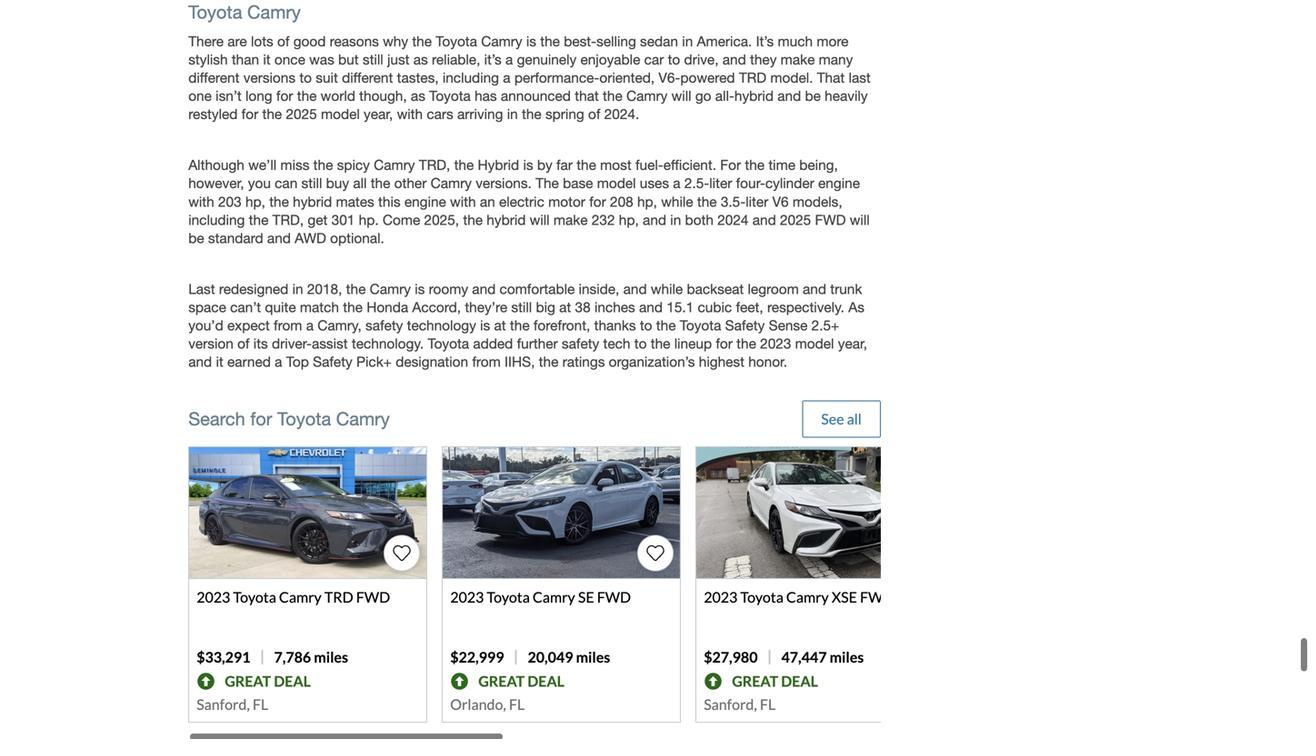Task type: vqa. For each thing, say whether or not it's contained in the screenshot.
efficient.
yes



Task type: locate. For each thing, give the bounding box(es) containing it.
fwd for 2023 toyota camry trd fwd
[[356, 589, 390, 606]]

reasons
[[330, 33, 379, 50]]

will
[[672, 88, 692, 104], [530, 212, 550, 228], [850, 212, 870, 228]]

0 vertical spatial 2025
[[286, 106, 317, 122]]

of down that
[[588, 106, 601, 122]]

2 vertical spatial of
[[237, 336, 250, 352]]

versions
[[243, 70, 296, 86]]

technology.
[[352, 336, 424, 352]]

2 miles from the left
[[576, 649, 611, 666]]

is left by
[[523, 157, 533, 173]]

and
[[723, 51, 746, 68], [778, 88, 801, 104], [643, 212, 667, 228], [753, 212, 776, 228], [267, 230, 291, 246], [472, 281, 496, 297], [624, 281, 647, 297], [803, 281, 827, 297], [639, 299, 663, 316], [188, 354, 212, 370]]

for
[[276, 88, 293, 104], [242, 106, 258, 122], [590, 194, 606, 210], [716, 336, 733, 352], [250, 409, 272, 430]]

the right 2018,
[[346, 281, 366, 297]]

trd down the they
[[739, 70, 767, 86]]

0 horizontal spatial engine
[[405, 194, 446, 210]]

1 horizontal spatial miles
[[576, 649, 611, 666]]

its
[[254, 336, 268, 352]]

2 horizontal spatial miles
[[830, 649, 864, 666]]

including inside although we'll miss the spicy camry trd, the hybrid is by far the most fuel-efficient. for the time being, however, you can still buy all the other camry versions. the base model uses a 2.5-liter four-cylinder engine with 203 hp, the hybrid mates this engine with an electric motor for 208 hp, while the 3.5-liter v6 models, including the trd, get 301 hp. come 2025, the hybrid will make 232 hp, and in both 2024 and 2025 fwd will be standard and awd optional.
[[188, 212, 245, 228]]

earned
[[227, 354, 271, 370]]

restyled
[[188, 106, 238, 122]]

0 horizontal spatial of
[[237, 336, 250, 352]]

deal for 47,447 miles
[[781, 673, 819, 690]]

2023 inside last redesigned in 2018, the camry is roomy and comfortable inside, and while backseat legroom and trunk space can't quite match the honda accord, they're still big at 38 inches and 15.1 cubic feet, respectively. as you'd expect from a camry, safety technology is at the forefront, thanks to the toyota safety sense 2.5+ version of its driver-assist technology. toyota added further safety tech to the lineup for the 2023 model year, and it earned a top safety pick+ designation from iihs, the ratings organization's highest honor.
[[760, 336, 792, 352]]

2025 down v6
[[780, 212, 812, 228]]

fwd inside although we'll miss the spicy camry trd, the hybrid is by far the most fuel-efficient. for the time being, however, you can still buy all the other camry versions. the base model uses a 2.5-liter four-cylinder engine with 203 hp, the hybrid mates this engine with an electric motor for 208 hp, while the 3.5-liter v6 models, including the trd, get 301 hp. come 2025, the hybrid will make 232 hp, and in both 2024 and 2025 fwd will be standard and awd optional.
[[815, 212, 846, 228]]

2 horizontal spatial deal
[[781, 673, 819, 690]]

fl for $22,999
[[509, 696, 525, 714]]

miles for 7,786 miles
[[314, 649, 348, 666]]

miss
[[281, 157, 310, 173]]

3 great deal from the left
[[732, 673, 819, 690]]

1 vertical spatial at
[[494, 317, 506, 334]]

sanford, for $33,291
[[197, 696, 250, 714]]

is
[[526, 33, 537, 50], [523, 157, 533, 173], [415, 281, 425, 297], [480, 317, 490, 334]]

is up genuinely
[[526, 33, 537, 50]]

1 great deal from the left
[[225, 673, 311, 690]]

fl
[[253, 696, 268, 714], [509, 696, 525, 714], [760, 696, 776, 714]]

1 horizontal spatial safety
[[562, 336, 600, 352]]

3 great from the left
[[732, 673, 779, 690]]

1 horizontal spatial hybrid
[[487, 212, 526, 228]]

for up 232
[[590, 194, 606, 210]]

with inside there are lots of good reasons why the toyota camry is the best-selling sedan in america. it's much more stylish than it once was but still just as reliable, it's a genuinely enjoyable car to drive, and they make many different versions to suit different tastes, including a performance-oriented, v6-powered trd model. that last one isn't long for the world though, as toyota has announced that the camry will go all-hybrid and be heavily restyled for the 2025 model year, with cars arriving in the spring of 2024.
[[397, 106, 423, 122]]

hp, down 208
[[619, 212, 639, 228]]

1 horizontal spatial different
[[342, 70, 393, 86]]

safety up ratings on the left of page
[[562, 336, 600, 352]]

2 sanford, fl from the left
[[704, 696, 776, 714]]

will down electric
[[530, 212, 550, 228]]

sanford, fl down $33,291
[[197, 696, 268, 714]]

0 horizontal spatial sanford, fl
[[197, 696, 268, 714]]

1 sanford, fl from the left
[[197, 696, 268, 714]]

1 vertical spatial trd,
[[273, 212, 304, 228]]

still right but
[[363, 51, 384, 68]]

1 sanford, from the left
[[197, 696, 250, 714]]

though,
[[359, 88, 407, 104]]

trd up the 7,786 miles
[[325, 589, 353, 606]]

will for v6-
[[672, 88, 692, 104]]

with left the an
[[450, 194, 476, 210]]

toyota up reliable,
[[436, 33, 477, 50]]

at
[[559, 299, 571, 316], [494, 317, 506, 334]]

sanford, down $33,291
[[197, 696, 250, 714]]

2 vertical spatial model
[[796, 336, 834, 352]]

safety
[[366, 317, 403, 334], [562, 336, 600, 352]]

as down tastes,
[[411, 88, 426, 104]]

enjoyable
[[581, 51, 641, 68]]

2023
[[760, 336, 792, 352], [197, 589, 230, 606], [450, 589, 484, 606], [704, 589, 738, 606]]

3 miles from the left
[[830, 649, 864, 666]]

liter
[[710, 175, 732, 192], [746, 194, 769, 210]]

sanford, for $27,980
[[704, 696, 757, 714]]

of inside last redesigned in 2018, the camry is roomy and comfortable inside, and while backseat legroom and trunk space can't quite match the honda accord, they're still big at 38 inches and 15.1 cubic feet, respectively. as you'd expect from a camry, safety technology is at the forefront, thanks to the toyota safety sense 2.5+ version of its driver-assist technology. toyota added further safety tech to the lineup for the 2023 model year, and it earned a top safety pick+ designation from iihs, the ratings organization's highest honor.
[[237, 336, 250, 352]]

is inside although we'll miss the spicy camry trd, the hybrid is by far the most fuel-efficient. for the time being, however, you can still buy all the other camry versions. the base model uses a 2.5-liter four-cylinder engine with 203 hp, the hybrid mates this engine with an electric motor for 208 hp, while the 3.5-liter v6 models, including the trd, get 301 hp. come 2025, the hybrid will make 232 hp, and in both 2024 and 2025 fwd will be standard and awd optional.
[[523, 157, 533, 173]]

cylinder
[[766, 175, 815, 192]]

that
[[817, 70, 845, 86]]

0 vertical spatial be
[[805, 88, 821, 104]]

0 horizontal spatial fl
[[253, 696, 268, 714]]

2 fl from the left
[[509, 696, 525, 714]]

camry,
[[318, 317, 362, 334]]

awd
[[295, 230, 326, 246]]

sanford,
[[197, 696, 250, 714], [704, 696, 757, 714]]

fwd for 2023 toyota camry xse fwd
[[860, 589, 894, 606]]

oriented,
[[600, 70, 655, 86]]

trd, up other on the left of the page
[[419, 157, 450, 173]]

2 sanford, from the left
[[704, 696, 757, 714]]

2.5-
[[685, 175, 710, 192]]

0 vertical spatial trd,
[[419, 157, 450, 173]]

0 vertical spatial as
[[414, 51, 428, 68]]

0 vertical spatial hybrid
[[735, 88, 774, 104]]

there
[[188, 33, 224, 50]]

selling
[[597, 33, 636, 50]]

1 horizontal spatial with
[[397, 106, 423, 122]]

still inside although we'll miss the spicy camry trd, the hybrid is by far the most fuel-efficient. for the time being, however, you can still buy all the other camry versions. the base model uses a 2.5-liter four-cylinder engine with 203 hp, the hybrid mates this engine with an electric motor for 208 hp, while the 3.5-liter v6 models, including the trd, get 301 hp. come 2025, the hybrid will make 232 hp, and in both 2024 and 2025 fwd will be standard and awd optional.
[[302, 175, 322, 192]]

we'll
[[248, 157, 277, 173]]

xse
[[832, 589, 858, 606]]

it's
[[756, 33, 774, 50]]

search
[[188, 409, 245, 430]]

0 vertical spatial liter
[[710, 175, 732, 192]]

honor.
[[749, 354, 788, 370]]

hybrid up get
[[293, 194, 332, 210]]

lineup
[[675, 336, 712, 352]]

a down match
[[306, 317, 314, 334]]

camry inside last redesigned in 2018, the camry is roomy and comfortable inside, and while backseat legroom and trunk space can't quite match the honda accord, they're still big at 38 inches and 15.1 cubic feet, respectively. as you'd expect from a camry, safety technology is at the forefront, thanks to the toyota safety sense 2.5+ version of its driver-assist technology. toyota added further safety tech to the lineup for the 2023 model year, and it earned a top safety pick+ designation from iihs, the ratings organization's highest honor.
[[370, 281, 411, 297]]

fl for $27,980
[[760, 696, 776, 714]]

2 horizontal spatial of
[[588, 106, 601, 122]]

0 horizontal spatial model
[[321, 106, 360, 122]]

model down world
[[321, 106, 360, 122]]

model inside last redesigned in 2018, the camry is roomy and comfortable inside, and while backseat legroom and trunk space can't quite match the honda accord, they're still big at 38 inches and 15.1 cubic feet, respectively. as you'd expect from a camry, safety technology is at the forefront, thanks to the toyota safety sense 2.5+ version of its driver-assist technology. toyota added further safety tech to the lineup for the 2023 model year, and it earned a top safety pick+ designation from iihs, the ratings organization's highest honor.
[[796, 336, 834, 352]]

other
[[394, 175, 427, 192]]

1 horizontal spatial trd
[[739, 70, 767, 86]]

safety down 'honda'
[[366, 317, 403, 334]]

however,
[[188, 175, 244, 192]]

are
[[228, 33, 247, 50]]

2 great from the left
[[479, 673, 525, 690]]

1 horizontal spatial including
[[443, 70, 499, 86]]

model down 2.5+
[[796, 336, 834, 352]]

1 horizontal spatial at
[[559, 299, 571, 316]]

0 horizontal spatial liter
[[710, 175, 732, 192]]

will up trunk
[[850, 212, 870, 228]]

1 horizontal spatial all
[[847, 410, 862, 428]]

to up organization's
[[635, 336, 647, 352]]

miles for 47,447 miles
[[830, 649, 864, 666]]

1 horizontal spatial great
[[479, 673, 525, 690]]

2023 toyota camry xse fwd image
[[697, 448, 934, 579]]

year,
[[364, 106, 393, 122], [838, 336, 868, 352]]

roomy
[[429, 281, 468, 297]]

top
[[286, 354, 309, 370]]

1 horizontal spatial 2025
[[780, 212, 812, 228]]

1 horizontal spatial safety
[[725, 317, 765, 334]]

$33,291
[[197, 649, 251, 666]]

0 horizontal spatial safety
[[313, 354, 353, 370]]

deal for 20,049 miles
[[528, 673, 565, 690]]

1 vertical spatial liter
[[746, 194, 769, 210]]

great deal down 47,447
[[732, 673, 819, 690]]

america.
[[697, 33, 752, 50]]

0 vertical spatial model
[[321, 106, 360, 122]]

1 horizontal spatial from
[[472, 354, 501, 370]]

2 great deal from the left
[[479, 673, 565, 690]]

while inside although we'll miss the spicy camry trd, the hybrid is by far the most fuel-efficient. for the time being, however, you can still buy all the other camry versions. the base model uses a 2.5-liter four-cylinder engine with 203 hp, the hybrid mates this engine with an electric motor for 208 hp, while the 3.5-liter v6 models, including the trd, get 301 hp. come 2025, the hybrid will make 232 hp, and in both 2024 and 2025 fwd will be standard and awd optional.
[[661, 194, 694, 210]]

1 vertical spatial engine
[[405, 194, 446, 210]]

3 deal from the left
[[781, 673, 819, 690]]

with down however,
[[188, 194, 214, 210]]

1 deal from the left
[[274, 673, 311, 690]]

long
[[246, 88, 273, 104]]

will inside there are lots of good reasons why the toyota camry is the best-selling sedan in america. it's much more stylish than it once was but still just as reliable, it's a genuinely enjoyable car to drive, and they make many different versions to suit different tastes, including a performance-oriented, v6-powered trd model. that last one isn't long for the world though, as toyota has announced that the camry will go all-hybrid and be heavily restyled for the 2025 model year, with cars arriving in the spring of 2024.
[[672, 88, 692, 104]]

deal down 47,447
[[781, 673, 819, 690]]

engine
[[819, 175, 860, 192], [405, 194, 446, 210]]

2 horizontal spatial model
[[796, 336, 834, 352]]

world
[[321, 88, 356, 104]]

in up quite
[[292, 281, 303, 297]]

1 horizontal spatial deal
[[528, 673, 565, 690]]

trd, up awd
[[273, 212, 304, 228]]

2018,
[[307, 281, 342, 297]]

one
[[188, 88, 212, 104]]

1 vertical spatial it
[[216, 354, 223, 370]]

0 horizontal spatial make
[[554, 212, 588, 228]]

0 vertical spatial year,
[[364, 106, 393, 122]]

all up the 'mates'
[[353, 175, 367, 192]]

still down miss
[[302, 175, 322, 192]]

1 horizontal spatial year,
[[838, 336, 868, 352]]

of left its
[[237, 336, 250, 352]]

2025 down suit
[[286, 106, 317, 122]]

0 horizontal spatial great
[[225, 673, 271, 690]]

miles right 47,447
[[830, 649, 864, 666]]

3 fl from the left
[[760, 696, 776, 714]]

quite
[[265, 299, 296, 316]]

although we'll miss the spicy camry trd, the hybrid is by far the most fuel-efficient. for the time being, however, you can still buy all the other camry versions. the base model uses a 2.5-liter four-cylinder engine with 203 hp, the hybrid mates this engine with an electric motor for 208 hp, while the 3.5-liter v6 models, including the trd, get 301 hp. come 2025, the hybrid will make 232 hp, and in both 2024 and 2025 fwd will be standard and awd optional.
[[188, 157, 870, 246]]

0 horizontal spatial including
[[188, 212, 245, 228]]

engine down other on the left of the page
[[405, 194, 446, 210]]

2 horizontal spatial still
[[511, 299, 532, 316]]

safety down assist
[[313, 354, 353, 370]]

for up highest
[[716, 336, 733, 352]]

0 horizontal spatial safety
[[366, 317, 403, 334]]

0 vertical spatial while
[[661, 194, 694, 210]]

be left standard
[[188, 230, 204, 246]]

great deal for 7,786
[[225, 673, 311, 690]]

0 horizontal spatial be
[[188, 230, 204, 246]]

2 vertical spatial still
[[511, 299, 532, 316]]

sanford, fl down $27,980
[[704, 696, 776, 714]]

tech
[[604, 336, 631, 352]]

2 deal from the left
[[528, 673, 565, 690]]

0 horizontal spatial year,
[[364, 106, 393, 122]]

toyota camry
[[188, 1, 301, 23]]

forefront,
[[534, 317, 591, 334]]

you
[[248, 175, 271, 192]]

1 vertical spatial 2025
[[780, 212, 812, 228]]

0 vertical spatial make
[[781, 51, 815, 68]]

sanford, down $27,980
[[704, 696, 757, 714]]

1 vertical spatial still
[[302, 175, 322, 192]]

has
[[475, 88, 497, 104]]

1 horizontal spatial model
[[597, 175, 636, 192]]

0 vertical spatial still
[[363, 51, 384, 68]]

1 horizontal spatial it
[[263, 51, 271, 68]]

1 horizontal spatial engine
[[819, 175, 860, 192]]

as up tastes,
[[414, 51, 428, 68]]

0 horizontal spatial 2025
[[286, 106, 317, 122]]

hybrid down electric
[[487, 212, 526, 228]]

of up once
[[277, 33, 290, 50]]

1 vertical spatial from
[[472, 354, 501, 370]]

1 vertical spatial be
[[188, 230, 204, 246]]

in inside last redesigned in 2018, the camry is roomy and comfortable inside, and while backseat legroom and trunk space can't quite match the honda accord, they're still big at 38 inches and 15.1 cubic feet, respectively. as you'd expect from a camry, safety technology is at the forefront, thanks to the toyota safety sense 2.5+ version of its driver-assist technology. toyota added further safety tech to the lineup for the 2023 model year, and it earned a top safety pick+ designation from iihs, the ratings organization's highest honor.
[[292, 281, 303, 297]]

camry
[[247, 1, 301, 23], [481, 33, 523, 50], [627, 88, 668, 104], [374, 157, 415, 173], [431, 175, 472, 192], [370, 281, 411, 297], [336, 409, 390, 430], [279, 589, 322, 606], [533, 589, 575, 606], [787, 589, 829, 606]]

hp, down the uses
[[638, 194, 658, 210]]

0 horizontal spatial trd
[[325, 589, 353, 606]]

hp,
[[246, 194, 266, 210], [638, 194, 658, 210], [619, 212, 639, 228]]

1 horizontal spatial be
[[805, 88, 821, 104]]

toyota
[[188, 1, 242, 23], [436, 33, 477, 50], [429, 88, 471, 104], [680, 317, 722, 334], [428, 336, 469, 352], [277, 409, 331, 430], [233, 589, 276, 606], [487, 589, 530, 606], [741, 589, 784, 606]]

3.5-
[[721, 194, 746, 210]]

0 vertical spatial engine
[[819, 175, 860, 192]]

in inside although we'll miss the spicy camry trd, the hybrid is by far the most fuel-efficient. for the time being, however, you can still buy all the other camry versions. the base model uses a 2.5-liter four-cylinder engine with 203 hp, the hybrid mates this engine with an electric motor for 208 hp, while the 3.5-liter v6 models, including the trd, get 301 hp. come 2025, the hybrid will make 232 hp, and in both 2024 and 2025 fwd will be standard and awd optional.
[[671, 212, 681, 228]]

great deal for 47,447
[[732, 673, 819, 690]]

miles for 20,049 miles
[[576, 649, 611, 666]]

and down model.
[[778, 88, 801, 104]]

trd inside there are lots of good reasons why the toyota camry is the best-selling sedan in america. it's much more stylish than it once was but still just as reliable, it's a genuinely enjoyable car to drive, and they make many different versions to suit different tastes, including a performance-oriented, v6-powered trd model. that last one isn't long for the world though, as toyota has announced that the camry will go all-hybrid and be heavily restyled for the 2025 model year, with cars arriving in the spring of 2024.
[[739, 70, 767, 86]]

0 horizontal spatial sanford,
[[197, 696, 250, 714]]

great deal for 20,049
[[479, 673, 565, 690]]

0 vertical spatial from
[[274, 317, 302, 334]]

it down version
[[216, 354, 223, 370]]

technology
[[407, 317, 476, 334]]

the
[[412, 33, 432, 50], [540, 33, 560, 50], [297, 88, 317, 104], [603, 88, 623, 104], [262, 106, 282, 122], [522, 106, 542, 122], [313, 157, 333, 173], [454, 157, 474, 173], [577, 157, 597, 173], [745, 157, 765, 173], [371, 175, 391, 192], [269, 194, 289, 210], [697, 194, 717, 210], [249, 212, 269, 228], [463, 212, 483, 228], [346, 281, 366, 297], [343, 299, 363, 316], [510, 317, 530, 334], [656, 317, 676, 334], [651, 336, 671, 352], [737, 336, 757, 352], [539, 354, 559, 370]]

2 horizontal spatial fl
[[760, 696, 776, 714]]

0 horizontal spatial all
[[353, 175, 367, 192]]

camry up other on the left of the page
[[374, 157, 415, 173]]

0 horizontal spatial great deal
[[225, 673, 311, 690]]

with left cars
[[397, 106, 423, 122]]

1 vertical spatial hybrid
[[293, 194, 332, 210]]

1 vertical spatial as
[[411, 88, 426, 104]]

as
[[414, 51, 428, 68], [411, 88, 426, 104]]

1 vertical spatial year,
[[838, 336, 868, 352]]

and up they're
[[472, 281, 496, 297]]

1 horizontal spatial of
[[277, 33, 290, 50]]

deal down the 7,786
[[274, 673, 311, 690]]

toyota up cars
[[429, 88, 471, 104]]

2023 toyota camry xse fwd
[[704, 589, 894, 606]]

arriving
[[457, 106, 503, 122]]

great down $33,291
[[225, 673, 271, 690]]

1 vertical spatial all
[[847, 410, 862, 428]]

can't
[[230, 299, 261, 316]]

models,
[[793, 194, 843, 210]]

0 vertical spatial trd
[[739, 70, 767, 86]]

deal down 20,049
[[528, 673, 565, 690]]

0 horizontal spatial with
[[188, 194, 214, 210]]

tastes,
[[397, 70, 439, 86]]

inches
[[595, 299, 636, 316]]

sanford, fl
[[197, 696, 268, 714], [704, 696, 776, 714]]

fwd
[[815, 212, 846, 228], [356, 589, 390, 606], [597, 589, 631, 606], [860, 589, 894, 606]]

2023 up $27,980
[[704, 589, 738, 606]]

make inside although we'll miss the spicy camry trd, the hybrid is by far the most fuel-efficient. for the time being, however, you can still buy all the other camry versions. the base model uses a 2.5-liter four-cylinder engine with 203 hp, the hybrid mates this engine with an electric motor for 208 hp, while the 3.5-liter v6 models, including the trd, get 301 hp. come 2025, the hybrid will make 232 hp, and in both 2024 and 2025 fwd will be standard and awd optional.
[[554, 212, 588, 228]]

great deal down 20,049
[[479, 673, 565, 690]]

in left both
[[671, 212, 681, 228]]

0 horizontal spatial different
[[188, 70, 240, 86]]

make down much
[[781, 51, 815, 68]]

for down long at the top
[[242, 106, 258, 122]]

1 vertical spatial while
[[651, 281, 683, 297]]

engine down 'being,'
[[819, 175, 860, 192]]

2 horizontal spatial great deal
[[732, 673, 819, 690]]

including down reliable,
[[443, 70, 499, 86]]

backseat
[[687, 281, 744, 297]]

2 horizontal spatial with
[[450, 194, 476, 210]]

miles right 20,049
[[576, 649, 611, 666]]

1 horizontal spatial will
[[672, 88, 692, 104]]

0 vertical spatial all
[[353, 175, 367, 192]]

toyota down top
[[277, 409, 331, 430]]

great for $33,291
[[225, 673, 271, 690]]

2 different from the left
[[342, 70, 393, 86]]

the up buy
[[313, 157, 333, 173]]

1 horizontal spatial liter
[[746, 194, 769, 210]]

1 horizontal spatial sanford, fl
[[704, 696, 776, 714]]

toyota up lineup
[[680, 317, 722, 334]]

0 vertical spatial safety
[[725, 317, 765, 334]]

0 horizontal spatial still
[[302, 175, 322, 192]]

year, inside there are lots of good reasons why the toyota camry is the best-selling sedan in america. it's much more stylish than it once was but still just as reliable, it's a genuinely enjoyable car to drive, and they make many different versions to suit different tastes, including a performance-oriented, v6-powered trd model. that last one isn't long for the world though, as toyota has announced that the camry will go all-hybrid and be heavily restyled for the 2025 model year, with cars arriving in the spring of 2024.
[[364, 106, 393, 122]]

year, down though, at the top left of the page
[[364, 106, 393, 122]]

1 miles from the left
[[314, 649, 348, 666]]

all right see
[[847, 410, 862, 428]]

1 vertical spatial safety
[[562, 336, 600, 352]]

model inside there are lots of good reasons why the toyota camry is the best-selling sedan in america. it's much more stylish than it once was but still just as reliable, it's a genuinely enjoyable car to drive, and they make many different versions to suit different tastes, including a performance-oriented, v6-powered trd model. that last one isn't long for the world though, as toyota has announced that the camry will go all-hybrid and be heavily restyled for the 2025 model year, with cars arriving in the spring of 2024.
[[321, 106, 360, 122]]

be inside there are lots of good reasons why the toyota camry is the best-selling sedan in america. it's much more stylish than it once was but still just as reliable, it's a genuinely enjoyable car to drive, and they make many different versions to suit different tastes, including a performance-oriented, v6-powered trd model. that last one isn't long for the world though, as toyota has announced that the camry will go all-hybrid and be heavily restyled for the 2025 model year, with cars arriving in the spring of 2024.
[[805, 88, 821, 104]]

space
[[188, 299, 226, 316]]

0 horizontal spatial it
[[216, 354, 223, 370]]

1 great from the left
[[225, 673, 271, 690]]

to up v6-
[[668, 51, 681, 68]]

in down 'announced'
[[507, 106, 518, 122]]

why
[[383, 33, 408, 50]]

year, down 2.5+
[[838, 336, 868, 352]]

1 fl from the left
[[253, 696, 268, 714]]

trunk
[[831, 281, 863, 297]]

both
[[685, 212, 714, 228]]

$22,999
[[450, 649, 504, 666]]

still inside last redesigned in 2018, the camry is roomy and comfortable inside, and while backseat legroom and trunk space can't quite match the honda accord, they're still big at 38 inches and 15.1 cubic feet, respectively. as you'd expect from a camry, safety technology is at the forefront, thanks to the toyota safety sense 2.5+ version of its driver-assist technology. toyota added further safety tech to the lineup for the 2023 model year, and it earned a top safety pick+ designation from iihs, the ratings organization's highest honor.
[[511, 299, 532, 316]]

the down 15.1
[[656, 317, 676, 334]]

1 horizontal spatial make
[[781, 51, 815, 68]]

2 horizontal spatial hybrid
[[735, 88, 774, 104]]

being,
[[800, 157, 838, 173]]

safety
[[725, 317, 765, 334], [313, 354, 353, 370]]

driver-
[[272, 336, 312, 352]]

v6-
[[659, 70, 681, 86]]

1 vertical spatial safety
[[313, 354, 353, 370]]

v6
[[773, 194, 789, 210]]

miles right the 7,786
[[314, 649, 348, 666]]

2 horizontal spatial great
[[732, 673, 779, 690]]

from down added
[[472, 354, 501, 370]]

lots
[[251, 33, 274, 50]]



Task type: describe. For each thing, give the bounding box(es) containing it.
toyota up $27,980
[[741, 589, 784, 606]]

the left hybrid
[[454, 157, 474, 173]]

get
[[308, 212, 328, 228]]

hp, down you
[[246, 194, 266, 210]]

and up inches
[[624, 281, 647, 297]]

much
[[778, 33, 813, 50]]

and down america.
[[723, 51, 746, 68]]

isn't
[[216, 88, 242, 104]]

the up both
[[697, 194, 717, 210]]

camry up the 7,786
[[279, 589, 322, 606]]

1 vertical spatial of
[[588, 106, 601, 122]]

camry left the 'xse'
[[787, 589, 829, 606]]

fwd for 2023 toyota camry se fwd
[[597, 589, 631, 606]]

for down the versions
[[276, 88, 293, 104]]

20,049 miles
[[528, 649, 611, 666]]

is down they're
[[480, 317, 490, 334]]

still inside there are lots of good reasons why the toyota camry is the best-selling sedan in america. it's much more stylish than it once was but still just as reliable, it's a genuinely enjoyable car to drive, and they make many different versions to suit different tastes, including a performance-oriented, v6-powered trd model. that last one isn't long for the world though, as toyota has announced that the camry will go all-hybrid and be heavily restyled for the 2025 model year, with cars arriving in the spring of 2024.
[[363, 51, 384, 68]]

1 different from the left
[[188, 70, 240, 86]]

1 vertical spatial trd
[[325, 589, 353, 606]]

2023 toyota camry trd fwd image
[[189, 448, 427, 579]]

to right 'thanks'
[[640, 317, 653, 334]]

mates
[[336, 194, 375, 210]]

you'd
[[188, 317, 223, 334]]

toyota up '$22,999'
[[487, 589, 530, 606]]

the down the further
[[539, 354, 559, 370]]

drive,
[[684, 51, 719, 68]]

2025 inside although we'll miss the spicy camry trd, the hybrid is by far the most fuel-efficient. for the time being, however, you can still buy all the other camry versions. the base model uses a 2.5-liter four-cylinder engine with 203 hp, the hybrid mates this engine with an electric motor for 208 hp, while the 3.5-liter v6 models, including the trd, get 301 hp. come 2025, the hybrid will make 232 hp, and in both 2024 and 2025 fwd will be standard and awd optional.
[[780, 212, 812, 228]]

1 horizontal spatial trd,
[[419, 157, 450, 173]]

for right search
[[250, 409, 272, 430]]

as
[[849, 299, 865, 316]]

sanford, fl for $33,291
[[197, 696, 268, 714]]

the down the an
[[463, 212, 483, 228]]

see all
[[822, 410, 862, 428]]

and down version
[[188, 354, 212, 370]]

most
[[600, 157, 632, 173]]

7,786
[[274, 649, 311, 666]]

the right why
[[412, 33, 432, 50]]

sanford, fl for $27,980
[[704, 696, 776, 714]]

big
[[536, 299, 556, 316]]

the up standard
[[249, 212, 269, 228]]

genuinely
[[517, 51, 577, 68]]

thanks
[[594, 317, 636, 334]]

the up the further
[[510, 317, 530, 334]]

the up four-
[[745, 157, 765, 173]]

2 vertical spatial hybrid
[[487, 212, 526, 228]]

fuel-
[[636, 157, 664, 173]]

model inside although we'll miss the spicy camry trd, the hybrid is by far the most fuel-efficient. for the time being, however, you can still buy all the other camry versions. the base model uses a 2.5-liter four-cylinder engine with 203 hp, the hybrid mates this engine with an electric motor for 208 hp, while the 3.5-liter v6 models, including the trd, get 301 hp. come 2025, the hybrid will make 232 hp, and in both 2024 and 2025 fwd will be standard and awd optional.
[[597, 175, 636, 192]]

they
[[750, 51, 777, 68]]

an
[[480, 194, 495, 210]]

camry up it's
[[481, 33, 523, 50]]

2023 toyota camry se fwd
[[450, 589, 631, 606]]

highest
[[699, 354, 745, 370]]

base
[[563, 175, 593, 192]]

0 horizontal spatial hybrid
[[293, 194, 332, 210]]

the down 'announced'
[[522, 106, 542, 122]]

2025,
[[424, 212, 459, 228]]

for inside last redesigned in 2018, the camry is roomy and comfortable inside, and while backseat legroom and trunk space can't quite match the honda accord, they're still big at 38 inches and 15.1 cubic feet, respectively. as you'd expect from a camry, safety technology is at the forefront, thanks to the toyota safety sense 2.5+ version of its driver-assist technology. toyota added further safety tech to the lineup for the 2023 model year, and it earned a top safety pick+ designation from iihs, the ratings organization's highest honor.
[[716, 336, 733, 352]]

motor
[[549, 194, 586, 210]]

will for motor
[[530, 212, 550, 228]]

a right it's
[[506, 51, 513, 68]]

the up 2024.
[[603, 88, 623, 104]]

feet,
[[736, 299, 764, 316]]

fl for $33,291
[[253, 696, 268, 714]]

the up honor.
[[737, 336, 757, 352]]

while inside last redesigned in 2018, the camry is roomy and comfortable inside, and while backseat legroom and trunk space can't quite match the honda accord, they're still big at 38 inches and 15.1 cubic feet, respectively. as you'd expect from a camry, safety technology is at the forefront, thanks to the toyota safety sense 2.5+ version of its driver-assist technology. toyota added further safety tech to the lineup for the 2023 model year, and it earned a top safety pick+ designation from iihs, the ratings organization's highest honor.
[[651, 281, 683, 297]]

see
[[822, 410, 844, 428]]

car
[[645, 51, 664, 68]]

spring
[[546, 106, 585, 122]]

and left awd
[[267, 230, 291, 246]]

uses
[[640, 175, 669, 192]]

come
[[383, 212, 420, 228]]

reliable,
[[432, 51, 481, 68]]

inside,
[[579, 281, 620, 297]]

0 horizontal spatial trd,
[[273, 212, 304, 228]]

the down suit
[[297, 88, 317, 104]]

spicy
[[337, 157, 370, 173]]

great for $27,980
[[732, 673, 779, 690]]

more
[[817, 33, 849, 50]]

se
[[578, 589, 594, 606]]

and down v6
[[753, 212, 776, 228]]

the up camry,
[[343, 299, 363, 316]]

model.
[[771, 70, 814, 86]]

iihs,
[[505, 354, 535, 370]]

0 vertical spatial at
[[559, 299, 571, 316]]

heavily
[[825, 88, 868, 104]]

hybrid inside there are lots of good reasons why the toyota camry is the best-selling sedan in america. it's much more stylish than it once was but still just as reliable, it's a genuinely enjoyable car to drive, and they make many different versions to suit different tastes, including a performance-oriented, v6-powered trd model. that last one isn't long for the world though, as toyota has announced that the camry will go all-hybrid and be heavily restyled for the 2025 model year, with cars arriving in the spring of 2024.
[[735, 88, 774, 104]]

to left suit
[[300, 70, 312, 86]]

the
[[536, 175, 559, 192]]

2 horizontal spatial will
[[850, 212, 870, 228]]

camry down the pick+
[[336, 409, 390, 430]]

2025 inside there are lots of good reasons why the toyota camry is the best-selling sedan in america. it's much more stylish than it once was but still just as reliable, it's a genuinely enjoyable car to drive, and they make many different versions to suit different tastes, including a performance-oriented, v6-powered trd model. that last one isn't long for the world though, as toyota has announced that the camry will go all-hybrid and be heavily restyled for the 2025 model year, with cars arriving in the spring of 2024.
[[286, 106, 317, 122]]

the up genuinely
[[540, 33, 560, 50]]

respectively.
[[768, 299, 845, 316]]

all-
[[716, 88, 735, 104]]

year, inside last redesigned in 2018, the camry is roomy and comfortable inside, and while backseat legroom and trunk space can't quite match the honda accord, they're still big at 38 inches and 15.1 cubic feet, respectively. as you'd expect from a camry, safety technology is at the forefront, thanks to the toyota safety sense 2.5+ version of its driver-assist technology. toyota added further safety tech to the lineup for the 2023 model year, and it earned a top safety pick+ designation from iihs, the ratings organization's highest honor.
[[838, 336, 868, 352]]

and left 15.1
[[639, 299, 663, 316]]

be inside although we'll miss the spicy camry trd, the hybrid is by far the most fuel-efficient. for the time being, however, you can still buy all the other camry versions. the base model uses a 2.5-liter four-cylinder engine with 203 hp, the hybrid mates this engine with an electric motor for 208 hp, while the 3.5-liter v6 models, including the trd, get 301 hp. come 2025, the hybrid will make 232 hp, and in both 2024 and 2025 fwd will be standard and awd optional.
[[188, 230, 204, 246]]

and up respectively. at the right
[[803, 281, 827, 297]]

the down 'can' at the left of the page
[[269, 194, 289, 210]]

was
[[309, 51, 334, 68]]

once
[[275, 51, 305, 68]]

it inside there are lots of good reasons why the toyota camry is the best-selling sedan in america. it's much more stylish than it once was but still just as reliable, it's a genuinely enjoyable car to drive, and they make many different versions to suit different tastes, including a performance-oriented, v6-powered trd model. that last one isn't long for the world though, as toyota has announced that the camry will go all-hybrid and be heavily restyled for the 2025 model year, with cars arriving in the spring of 2024.
[[263, 51, 271, 68]]

time
[[769, 157, 796, 173]]

toyota up $33,291
[[233, 589, 276, 606]]

last redesigned in 2018, the camry is roomy and comfortable inside, and while backseat legroom and trunk space can't quite match the honda accord, they're still big at 38 inches and 15.1 cubic feet, respectively. as you'd expect from a camry, safety technology is at the forefront, thanks to the toyota safety sense 2.5+ version of its driver-assist technology. toyota added further safety tech to the lineup for the 2023 model year, and it earned a top safety pick+ designation from iihs, the ratings organization's highest honor.
[[188, 281, 868, 370]]

the down long at the top
[[262, 106, 282, 122]]

electric
[[499, 194, 545, 210]]

the up this
[[371, 175, 391, 192]]

many
[[819, 51, 853, 68]]

is inside there are lots of good reasons why the toyota camry is the best-selling sedan in america. it's much more stylish than it once was but still just as reliable, it's a genuinely enjoyable car to drive, and they make many different versions to suit different tastes, including a performance-oriented, v6-powered trd model. that last one isn't long for the world though, as toyota has announced that the camry will go all-hybrid and be heavily restyled for the 2025 model year, with cars arriving in the spring of 2024.
[[526, 33, 537, 50]]

20,049
[[528, 649, 573, 666]]

further
[[517, 336, 558, 352]]

orlando, fl
[[450, 696, 525, 714]]

camry up 2025,
[[431, 175, 472, 192]]

a inside although we'll miss the spicy camry trd, the hybrid is by far the most fuel-efficient. for the time being, however, you can still buy all the other camry versions. the base model uses a 2.5-liter four-cylinder engine with 203 hp, the hybrid mates this engine with an electric motor for 208 hp, while the 3.5-liter v6 models, including the trd, get 301 hp. come 2025, the hybrid will make 232 hp, and in both 2024 and 2025 fwd will be standard and awd optional.
[[673, 175, 681, 192]]

search for toyota camry
[[188, 409, 390, 430]]

for
[[721, 157, 741, 173]]

deal for 7,786 miles
[[274, 673, 311, 690]]

ratings
[[563, 354, 605, 370]]

a up 'announced'
[[503, 70, 511, 86]]

the up base
[[577, 157, 597, 173]]

can
[[275, 175, 298, 192]]

2023 for 2023 toyota camry se fwd
[[450, 589, 484, 606]]

232
[[592, 212, 615, 228]]

in up drive,
[[682, 33, 693, 50]]

it inside last redesigned in 2018, the camry is roomy and comfortable inside, and while backseat legroom and trunk space can't quite match the honda accord, they're still big at 38 inches and 15.1 cubic feet, respectively. as you'd expect from a camry, safety technology is at the forefront, thanks to the toyota safety sense 2.5+ version of its driver-assist technology. toyota added further safety tech to the lineup for the 2023 model year, and it earned a top safety pick+ designation from iihs, the ratings organization's highest honor.
[[216, 354, 223, 370]]

versions.
[[476, 175, 532, 192]]

the up organization's
[[651, 336, 671, 352]]

make inside there are lots of good reasons why the toyota camry is the best-selling sedan in america. it's much more stylish than it once was but still just as reliable, it's a genuinely enjoyable car to drive, and they make many different versions to suit different tastes, including a performance-oriented, v6-powered trd model. that last one isn't long for the world though, as toyota has announced that the camry will go all-hybrid and be heavily restyled for the 2025 model year, with cars arriving in the spring of 2024.
[[781, 51, 815, 68]]

0 horizontal spatial at
[[494, 317, 506, 334]]

0 horizontal spatial from
[[274, 317, 302, 334]]

a left top
[[275, 354, 282, 370]]

honda
[[367, 299, 408, 316]]

redesigned
[[219, 281, 289, 297]]

best-
[[564, 33, 597, 50]]

2023 for 2023 toyota camry trd fwd
[[197, 589, 230, 606]]

toyota down technology
[[428, 336, 469, 352]]

cubic
[[698, 299, 732, 316]]

than
[[232, 51, 259, 68]]

2023 toyota camry se fwd image
[[443, 448, 680, 579]]

although
[[188, 157, 244, 173]]

47,447 miles
[[782, 649, 864, 666]]

camry down oriented,
[[627, 88, 668, 104]]

38
[[575, 299, 591, 316]]

they're
[[465, 299, 508, 316]]

0 vertical spatial of
[[277, 33, 290, 50]]

including inside there are lots of good reasons why the toyota camry is the best-selling sedan in america. it's much more stylish than it once was but still just as reliable, it's a genuinely enjoyable car to drive, and they make many different versions to suit different tastes, including a performance-oriented, v6-powered trd model. that last one isn't long for the world though, as toyota has announced that the camry will go all-hybrid and be heavily restyled for the 2025 model year, with cars arriving in the spring of 2024.
[[443, 70, 499, 86]]

go
[[696, 88, 712, 104]]

camry up lots
[[247, 1, 301, 23]]

203
[[218, 194, 242, 210]]

all inside although we'll miss the spicy camry trd, the hybrid is by far the most fuel-efficient. for the time being, however, you can still buy all the other camry versions. the base model uses a 2.5-liter four-cylinder engine with 203 hp, the hybrid mates this engine with an electric motor for 208 hp, while the 3.5-liter v6 models, including the trd, get 301 hp. come 2025, the hybrid will make 232 hp, and in both 2024 and 2025 fwd will be standard and awd optional.
[[353, 175, 367, 192]]

0 vertical spatial safety
[[366, 317, 403, 334]]

camry left se
[[533, 589, 575, 606]]

powered
[[681, 70, 735, 86]]

is up accord,
[[415, 281, 425, 297]]

suit
[[316, 70, 338, 86]]

accord,
[[412, 299, 461, 316]]

hp.
[[359, 212, 379, 228]]

toyota up there
[[188, 1, 242, 23]]

7,786 miles
[[274, 649, 348, 666]]

great for $22,999
[[479, 673, 525, 690]]

see all link
[[802, 401, 881, 438]]

2024
[[718, 212, 749, 228]]

for inside although we'll miss the spicy camry trd, the hybrid is by far the most fuel-efficient. for the time being, however, you can still buy all the other camry versions. the base model uses a 2.5-liter four-cylinder engine with 203 hp, the hybrid mates this engine with an electric motor for 208 hp, while the 3.5-liter v6 models, including the trd, get 301 hp. come 2025, the hybrid will make 232 hp, and in both 2024 and 2025 fwd will be standard and awd optional.
[[590, 194, 606, 210]]

and down the uses
[[643, 212, 667, 228]]

2023 for 2023 toyota camry xse fwd
[[704, 589, 738, 606]]



